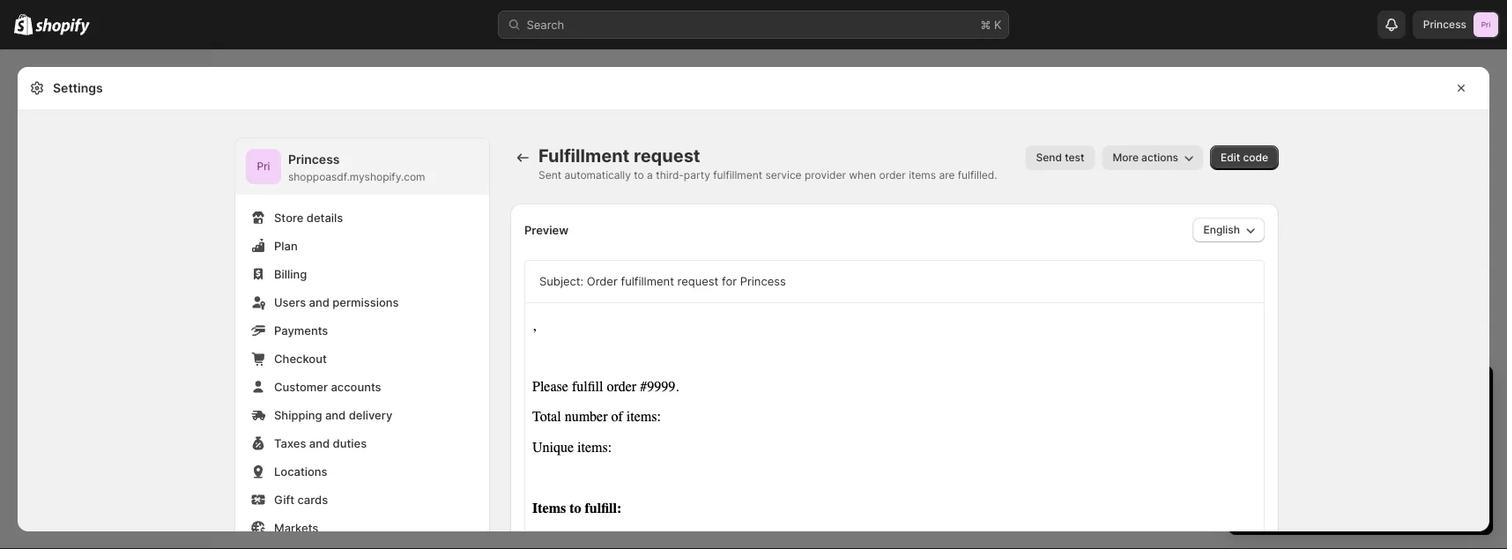 Task type: describe. For each thing, give the bounding box(es) containing it.
store
[[274, 211, 303, 224]]

plan
[[1336, 413, 1359, 427]]

taxes
[[274, 436, 306, 450]]

first 3 months for $1/month
[[1260, 431, 1409, 445]]

fulfilled.
[[958, 169, 997, 182]]

customize
[[1388, 449, 1443, 462]]

k
[[994, 18, 1002, 31]]

to inside to customize your online store and add bonus features
[[1374, 449, 1385, 462]]

subject:
[[539, 275, 584, 288]]

1 day left in your trial
[[1246, 381, 1419, 403]]

checkout
[[274, 352, 327, 365]]

order
[[587, 275, 618, 288]]

store details
[[274, 211, 343, 224]]

edit
[[1221, 151, 1240, 164]]

taxes and duties link
[[246, 431, 479, 456]]

users and permissions
[[274, 295, 399, 309]]

send test
[[1036, 151, 1084, 164]]

code
[[1243, 151, 1268, 164]]

subject: order fulfillment request for princess
[[539, 275, 786, 288]]

home
[[42, 69, 75, 82]]

princess for princess
[[1423, 18, 1466, 31]]

for inside settings "dialog"
[[722, 275, 737, 288]]

months
[[1295, 431, 1336, 445]]

plan link
[[246, 234, 479, 258]]

payments
[[274, 323, 328, 337]]

$50 app store credit link
[[1260, 449, 1371, 462]]

$50 app store credit
[[1260, 449, 1371, 462]]

automatically
[[564, 169, 631, 182]]

checkout link
[[246, 346, 479, 371]]

princess shoppoasdf.myshopify.com
[[288, 152, 425, 183]]

1 horizontal spatial princess
[[740, 275, 786, 288]]

details
[[306, 211, 343, 224]]

1 day left in your trial button
[[1229, 366, 1493, 403]]

items
[[909, 169, 936, 182]]

shopify image
[[14, 14, 33, 35]]

3
[[1285, 431, 1292, 445]]

preview
[[524, 223, 569, 237]]

plan
[[274, 239, 298, 252]]

shipping
[[274, 408, 322, 422]]

accounts
[[331, 380, 381, 394]]

a inside fulfillment request sent automatically to a third-party fulfillment service provider when order items are fulfilled.
[[647, 169, 653, 182]]

0 vertical spatial store
[[1309, 449, 1336, 462]]

left
[[1295, 381, 1322, 403]]

features
[[1411, 466, 1455, 480]]

cards
[[297, 493, 328, 506]]

pri button
[[246, 149, 281, 184]]

edit code
[[1221, 151, 1268, 164]]

trial
[[1388, 381, 1419, 403]]

fulfillment inside fulfillment request sent automatically to a third-party fulfillment service provider when order items are fulfilled.
[[713, 169, 762, 182]]

users and permissions link
[[246, 290, 479, 315]]

locations
[[274, 464, 327, 478]]

gift cards link
[[246, 487, 479, 512]]

1 vertical spatial request
[[677, 275, 719, 288]]

shop settings menu element
[[235, 138, 489, 549]]

day
[[1259, 381, 1290, 403]]

paid
[[1310, 413, 1333, 427]]

send
[[1036, 151, 1062, 164]]

provider
[[805, 169, 846, 182]]

party
[[684, 169, 710, 182]]

customer
[[274, 380, 328, 394]]

and for permissions
[[309, 295, 330, 309]]

delivery
[[349, 408, 392, 422]]

locations link
[[246, 459, 479, 484]]

send test button
[[1025, 145, 1095, 170]]

actions
[[1141, 151, 1178, 164]]



Task type: locate. For each thing, give the bounding box(es) containing it.
0 horizontal spatial a
[[647, 169, 653, 182]]

for inside 1 day left in your trial element
[[1339, 431, 1354, 445]]

fulfillment request sent automatically to a third-party fulfillment service provider when order items are fulfilled.
[[538, 145, 997, 182]]

users
[[274, 295, 306, 309]]

when
[[849, 169, 876, 182]]

0 horizontal spatial your
[[1346, 381, 1383, 403]]

more actions button
[[1102, 145, 1203, 170]]

your inside to customize your online store and add bonus features
[[1447, 449, 1470, 462]]

$1/month
[[1357, 431, 1409, 445]]

1 vertical spatial settings
[[42, 516, 88, 529]]

request
[[634, 145, 700, 167], [677, 275, 719, 288]]

store inside to customize your online store and add bonus features
[[1296, 466, 1324, 480]]

store down the months
[[1309, 449, 1336, 462]]

markets
[[274, 521, 318, 535]]

english
[[1203, 223, 1240, 236]]

store
[[1309, 449, 1336, 462], [1296, 466, 1324, 480]]

search
[[527, 18, 564, 31]]

shopify image
[[35, 18, 90, 36]]

0 horizontal spatial princess
[[288, 152, 340, 167]]

1 day left in your trial element
[[1229, 412, 1493, 535]]

princess
[[1423, 18, 1466, 31], [288, 152, 340, 167], [740, 275, 786, 288]]

settings inside "dialog"
[[53, 81, 103, 96]]

shipping and delivery link
[[246, 403, 479, 427]]

online
[[1260, 466, 1293, 480]]

shipping and delivery
[[274, 408, 392, 422]]

first
[[1260, 431, 1282, 445]]

add
[[1350, 466, 1371, 480]]

1 horizontal spatial fulfillment
[[713, 169, 762, 182]]

0 vertical spatial a
[[647, 169, 653, 182]]

and
[[309, 295, 330, 309], [325, 408, 346, 422], [1362, 413, 1383, 427], [309, 436, 330, 450], [1327, 466, 1347, 480]]

2 horizontal spatial to
[[1374, 449, 1385, 462]]

to inside fulfillment request sent automatically to a third-party fulfillment service provider when order items are fulfilled.
[[634, 169, 644, 182]]

$50
[[1260, 449, 1282, 462]]

0 vertical spatial princess
[[1423, 18, 1466, 31]]

and for delivery
[[325, 408, 346, 422]]

0 vertical spatial request
[[634, 145, 700, 167]]

gift cards
[[274, 493, 328, 506]]

duties
[[333, 436, 367, 450]]

2 vertical spatial to
[[1374, 449, 1385, 462]]

payments link
[[246, 318, 479, 343]]

0 horizontal spatial fulfillment
[[621, 275, 674, 288]]

0 vertical spatial your
[[1346, 381, 1383, 403]]

your inside dropdown button
[[1346, 381, 1383, 403]]

0 vertical spatial settings
[[53, 81, 103, 96]]

and inside to customize your online store and add bonus features
[[1327, 466, 1347, 480]]

in
[[1327, 381, 1341, 403]]

settings link
[[11, 510, 201, 535]]

a
[[647, 169, 653, 182], [1300, 413, 1307, 427]]

princess for princess shoppoasdf.myshopify.com
[[288, 152, 340, 167]]

to up 3
[[1286, 413, 1297, 427]]

and left "add"
[[1327, 466, 1347, 480]]

switch to a paid plan and get:
[[1246, 413, 1407, 427]]

settings
[[53, 81, 103, 96], [42, 516, 88, 529]]

customer accounts link
[[246, 375, 479, 399]]

your
[[1346, 381, 1383, 403], [1447, 449, 1470, 462]]

third-
[[656, 169, 684, 182]]

settings dialog
[[18, 67, 1489, 549]]

0 vertical spatial for
[[722, 275, 737, 288]]

are
[[939, 169, 955, 182]]

⌘ k
[[980, 18, 1002, 31]]

fulfillment right order
[[621, 275, 674, 288]]

fulfillment
[[538, 145, 630, 167]]

1 vertical spatial to
[[1286, 413, 1297, 427]]

permissions
[[333, 295, 399, 309]]

taxes and duties
[[274, 436, 367, 450]]

1 horizontal spatial for
[[1339, 431, 1354, 445]]

customer accounts
[[274, 380, 381, 394]]

to down $1/month
[[1374, 449, 1385, 462]]

credit
[[1339, 449, 1371, 462]]

1 horizontal spatial your
[[1447, 449, 1470, 462]]

1 vertical spatial your
[[1447, 449, 1470, 462]]

princess image
[[1474, 12, 1498, 37]]

and for duties
[[309, 436, 330, 450]]

0 horizontal spatial for
[[722, 275, 737, 288]]

1 vertical spatial princess
[[288, 152, 340, 167]]

your right in
[[1346, 381, 1383, 403]]

more
[[1113, 151, 1139, 164]]

order
[[879, 169, 906, 182]]

get:
[[1386, 413, 1407, 427]]

princess inside the princess shoppoasdf.myshopify.com
[[288, 152, 340, 167]]

to customize your online store and add bonus features
[[1260, 449, 1470, 480]]

1 vertical spatial a
[[1300, 413, 1307, 427]]

billing link
[[246, 262, 479, 286]]

a left third-
[[647, 169, 653, 182]]

2 vertical spatial princess
[[740, 275, 786, 288]]

shoppoasdf.myshopify.com
[[288, 171, 425, 183]]

0 vertical spatial fulfillment
[[713, 169, 762, 182]]

store down the $50 app store credit
[[1296, 466, 1324, 480]]

store details link
[[246, 205, 479, 230]]

fulfillment
[[713, 169, 762, 182], [621, 275, 674, 288]]

to left third-
[[634, 169, 644, 182]]

your up features
[[1447, 449, 1470, 462]]

home link
[[11, 63, 201, 88]]

a left paid
[[1300, 413, 1307, 427]]

test
[[1065, 151, 1084, 164]]

edit code button
[[1210, 145, 1279, 170]]

0 horizontal spatial to
[[634, 169, 644, 182]]

1 vertical spatial for
[[1339, 431, 1354, 445]]

fulfillment right party
[[713, 169, 762, 182]]

for
[[722, 275, 737, 288], [1339, 431, 1354, 445]]

0 vertical spatial to
[[634, 169, 644, 182]]

switch
[[1246, 413, 1283, 427]]

1
[[1246, 381, 1254, 403]]

bonus
[[1374, 466, 1407, 480]]

and down the 'customer accounts'
[[325, 408, 346, 422]]

princess image
[[246, 149, 281, 184]]

english button
[[1193, 218, 1265, 242]]

billing
[[274, 267, 307, 281]]

1 horizontal spatial to
[[1286, 413, 1297, 427]]

service
[[765, 169, 802, 182]]

sent
[[538, 169, 561, 182]]

1 vertical spatial store
[[1296, 466, 1324, 480]]

1 horizontal spatial a
[[1300, 413, 1307, 427]]

⌘
[[980, 18, 991, 31]]

gift
[[274, 493, 294, 506]]

request inside fulfillment request sent automatically to a third-party fulfillment service provider when order items are fulfilled.
[[634, 145, 700, 167]]

and up $1/month
[[1362, 413, 1383, 427]]

app
[[1285, 449, 1305, 462]]

2 horizontal spatial princess
[[1423, 18, 1466, 31]]

and right users
[[309, 295, 330, 309]]

1 vertical spatial fulfillment
[[621, 275, 674, 288]]

and right taxes on the left of the page
[[309, 436, 330, 450]]

markets link
[[246, 516, 479, 540]]

more actions
[[1113, 151, 1178, 164]]



Task type: vqa. For each thing, say whether or not it's contained in the screenshot.
Switch
yes



